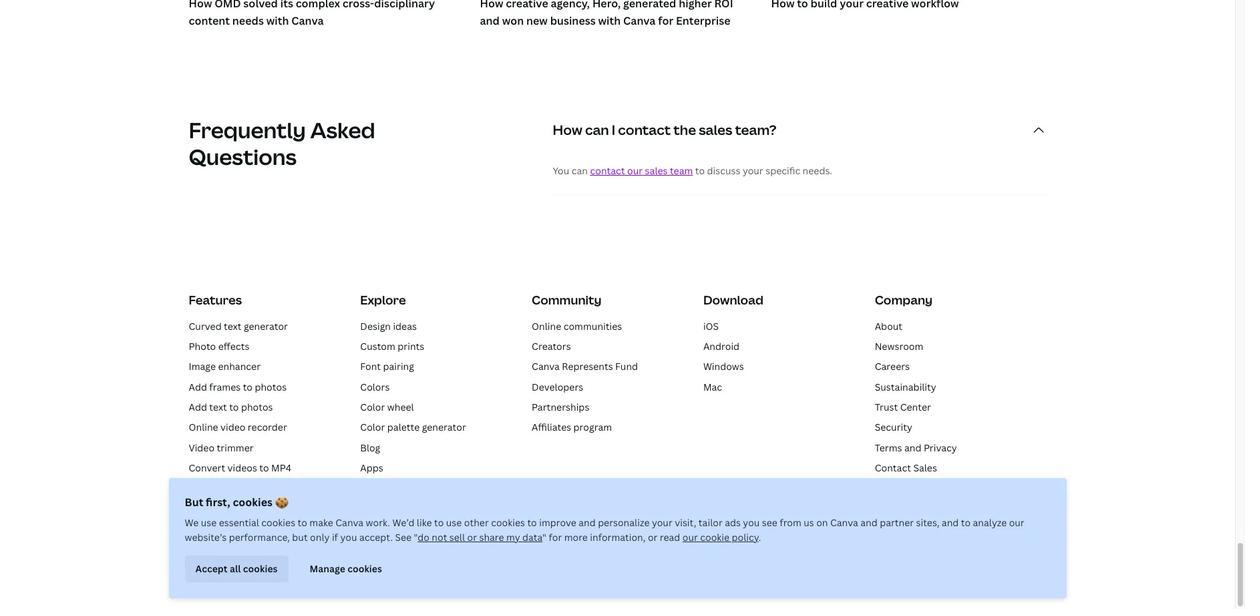 Task type: vqa. For each thing, say whether or not it's contained in the screenshot.
'custom prints' at the left bottom of the page
yes



Task type: describe. For each thing, give the bounding box(es) containing it.
blog
[[360, 442, 381, 454]]

how for how can i contact the sales team?
[[553, 121, 583, 139]]

ads
[[725, 517, 741, 529]]

business
[[551, 13, 596, 28]]

solved
[[244, 0, 278, 11]]

custom prints link
[[360, 340, 425, 353]]

complex
[[296, 0, 340, 11]]

cookies up my
[[491, 517, 525, 529]]

and inside how creative agency, hero, generated higher roi and won new business with canva for enterprise
[[480, 13, 500, 28]]

roi
[[715, 0, 734, 11]]

to left the analyze
[[962, 517, 971, 529]]

work.
[[366, 517, 390, 529]]

colors
[[360, 381, 390, 393]]

color wheel link
[[360, 401, 414, 414]]

security
[[875, 421, 913, 434]]

android
[[704, 340, 740, 353]]

canva inside how omd solved its complex cross-disciplinary content needs with canva
[[292, 13, 324, 28]]

add for add frames to photos
[[189, 381, 207, 393]]

color wheel
[[360, 401, 414, 414]]

to up but
[[298, 517, 307, 529]]

features
[[189, 292, 242, 308]]

cross-
[[343, 0, 374, 11]]

about
[[875, 320, 903, 333]]

image enhancer
[[189, 360, 261, 373]]

performance,
[[229, 531, 290, 544]]

1 use from the left
[[201, 517, 217, 529]]

contact inside the how can i contact the sales team? dropdown button
[[618, 121, 671, 139]]

needs.
[[803, 165, 833, 177]]

disciplinary
[[374, 0, 435, 11]]

developers
[[532, 381, 584, 393]]

how creative agency, hero, generated higher roi and won new business with canva for enterprise
[[480, 0, 734, 28]]

like
[[417, 517, 432, 529]]

about link
[[875, 320, 903, 333]]

online for online video recorder
[[189, 421, 218, 434]]

make
[[310, 517, 333, 529]]

0 horizontal spatial more
[[208, 482, 231, 495]]

affiliates program link
[[532, 421, 612, 434]]

generator for color palette generator
[[422, 421, 466, 434]]

questions
[[189, 142, 297, 171]]

to right like
[[434, 517, 444, 529]]

1 or from the left
[[468, 531, 477, 544]]

custom prints
[[360, 340, 425, 353]]

apps
[[360, 462, 383, 475]]

online video recorder link
[[189, 421, 287, 434]]

terms and privacy
[[875, 442, 958, 454]]

1 vertical spatial for
[[549, 531, 562, 544]]

information,
[[590, 531, 646, 544]]

1 vertical spatial more
[[565, 531, 588, 544]]

see inside we use essential cookies to make canva work. we'd like to use other cookies to improve and personalize your visit, tailor ads you see from us on canva and partner sites, and to analyze our website's performance, but only if you accept. see "
[[395, 531, 412, 544]]

sales
[[914, 462, 938, 475]]

canva right on
[[831, 517, 859, 529]]

not
[[432, 531, 447, 544]]

enhancer
[[218, 360, 261, 373]]

android link
[[704, 340, 740, 353]]

newsroom link
[[875, 340, 924, 353]]

developers link
[[532, 381, 584, 393]]

wheel
[[388, 401, 414, 414]]

policy
[[732, 531, 759, 544]]

contact sales link
[[875, 462, 938, 475]]

font
[[360, 360, 381, 373]]

privacy
[[924, 442, 958, 454]]

0 vertical spatial our
[[628, 165, 643, 177]]

0 vertical spatial your
[[743, 165, 764, 177]]

add for add text to photos
[[189, 401, 207, 414]]

tailor
[[699, 517, 723, 529]]

1 horizontal spatial you
[[743, 517, 760, 529]]

online communities
[[532, 320, 622, 333]]

mp4
[[271, 462, 292, 475]]

template
[[360, 482, 402, 495]]

partner
[[880, 517, 914, 529]]

sell
[[450, 531, 465, 544]]

frequently asked questions
[[189, 116, 375, 171]]

🍪
[[275, 495, 289, 510]]

ios link
[[704, 320, 719, 333]]

trimmer
[[217, 442, 254, 454]]

we
[[185, 517, 199, 529]]

online for online communities
[[532, 320, 562, 333]]

hero,
[[593, 0, 621, 11]]

but first, cookies 🍪
[[185, 495, 289, 510]]

trust
[[875, 401, 899, 414]]

photos for add text to photos
[[241, 401, 273, 414]]

your inside we use essential cookies to make canva work. we'd like to use other cookies to improve and personalize your visit, tailor ads you see from us on canva and partner sites, and to analyze our website's performance, but only if you accept. see "
[[652, 517, 673, 529]]

effects
[[218, 340, 250, 353]]

can for how
[[585, 121, 609, 139]]

cookies inside button
[[243, 563, 278, 575]]

how omd solved its complex cross-disciplinary content needs with canva
[[189, 0, 435, 28]]

creators link
[[532, 340, 571, 353]]

" inside we use essential cookies to make canva work. we'd like to use other cookies to improve and personalize your visit, tailor ads you see from us on canva and partner sites, and to analyze our website's performance, but only if you accept. see "
[[414, 531, 418, 544]]

to up "video"
[[229, 401, 239, 414]]

affiliates
[[532, 421, 572, 434]]

generated
[[624, 0, 677, 11]]

how omd solved its complex cross-disciplinary content needs with canva link
[[189, 0, 464, 32]]

for inside how creative agency, hero, generated higher roi and won new business with canva for enterprise
[[658, 13, 674, 28]]

canva up the if
[[336, 517, 364, 529]]

convert videos to mp4
[[189, 462, 292, 475]]

trust center
[[875, 401, 932, 414]]

frequently
[[189, 116, 306, 144]]

discuss
[[707, 165, 741, 177]]

2 use from the left
[[446, 517, 462, 529]]

mac link
[[704, 381, 723, 393]]

video trimmer
[[189, 442, 254, 454]]

and up the do not sell or share my data " for more information, or read our cookie policy .
[[579, 517, 596, 529]]

manage cookies
[[310, 563, 382, 575]]

image enhancer link
[[189, 360, 261, 373]]

2 or from the left
[[648, 531, 658, 544]]

if
[[332, 531, 338, 544]]

i
[[612, 121, 616, 139]]

apps link
[[360, 462, 383, 475]]

cookies down 🍪
[[262, 517, 296, 529]]

specific
[[766, 165, 801, 177]]

2 " from the left
[[543, 531, 547, 544]]

ideas
[[393, 320, 417, 333]]

and left partner
[[861, 517, 878, 529]]

convert videos to mp4 link
[[189, 462, 292, 475]]

see
[[762, 517, 778, 529]]

do not sell or share my data " for more information, or read our cookie policy .
[[418, 531, 762, 544]]

prints
[[398, 340, 425, 353]]

higher
[[679, 0, 712, 11]]

we'd
[[393, 517, 415, 529]]

1 horizontal spatial our
[[683, 531, 698, 544]]

my
[[507, 531, 520, 544]]

contact our sales team link
[[590, 165, 693, 177]]

generator for curved text generator
[[244, 320, 288, 333]]



Task type: locate. For each thing, give the bounding box(es) containing it.
to left mp4
[[260, 462, 269, 475]]

use up the sell
[[446, 517, 462, 529]]

photos for add frames to photos
[[255, 381, 287, 393]]

online up creators at left bottom
[[532, 320, 562, 333]]

1 horizontal spatial how
[[480, 0, 504, 11]]

cookies down the accept. at bottom
[[348, 563, 382, 575]]

0 vertical spatial photos
[[255, 381, 287, 393]]

0 horizontal spatial online
[[189, 421, 218, 434]]

palette
[[388, 421, 420, 434]]

add text to photos
[[189, 401, 273, 414]]

curved text generator
[[189, 320, 288, 333]]

contact
[[618, 121, 671, 139], [590, 165, 625, 177]]

1 vertical spatial can
[[572, 165, 588, 177]]

our cookie policy link
[[683, 531, 759, 544]]

how for how creative agency, hero, generated higher roi and won new business with canva for enterprise
[[480, 0, 504, 11]]

how inside dropdown button
[[553, 121, 583, 139]]

contact sales
[[875, 462, 938, 475]]

canva inside how creative agency, hero, generated higher roi and won new business with canva for enterprise
[[624, 13, 656, 28]]

1 horizontal spatial see
[[395, 531, 412, 544]]

and up contact sales link
[[905, 442, 922, 454]]

contact right i
[[618, 121, 671, 139]]

canva down creators at left bottom
[[532, 360, 560, 373]]

curved text generator link
[[189, 320, 288, 333]]

directory
[[405, 482, 446, 495]]

0 horizontal spatial "
[[414, 531, 418, 544]]

photos up recorder
[[241, 401, 273, 414]]

color for color wheel
[[360, 401, 385, 414]]

text up effects
[[224, 320, 242, 333]]

our right the analyze
[[1010, 517, 1025, 529]]

for down generated
[[658, 13, 674, 28]]

0 vertical spatial add
[[189, 381, 207, 393]]

1 vertical spatial you
[[340, 531, 357, 544]]

0 horizontal spatial you
[[340, 531, 357, 544]]

1 vertical spatial your
[[652, 517, 673, 529]]

design
[[360, 320, 391, 333]]

font pairing
[[360, 360, 414, 373]]

add down image
[[189, 381, 207, 393]]

generator up effects
[[244, 320, 288, 333]]

windows
[[704, 360, 744, 373]]

canva
[[292, 13, 324, 28], [624, 13, 656, 28], [532, 360, 560, 373], [336, 517, 364, 529], [831, 517, 859, 529]]

canva down generated
[[624, 13, 656, 28]]

0 vertical spatial contact
[[618, 121, 671, 139]]

needs
[[232, 13, 264, 28]]

our inside we use essential cookies to make canva work. we'd like to use other cookies to improve and personalize your visit, tailor ads you see from us on canva and partner sites, and to analyze our website's performance, but only if you accept. see "
[[1010, 517, 1025, 529]]

or left read
[[648, 531, 658, 544]]

see up but
[[189, 482, 205, 495]]

0 horizontal spatial use
[[201, 517, 217, 529]]

1 horizontal spatial for
[[658, 13, 674, 28]]

0 vertical spatial text
[[224, 320, 242, 333]]

0 vertical spatial color
[[360, 401, 385, 414]]

1 vertical spatial color
[[360, 421, 385, 434]]

font pairing link
[[360, 360, 414, 373]]

0 horizontal spatial see
[[189, 482, 205, 495]]

custom
[[360, 340, 396, 353]]

photos down enhancer
[[255, 381, 287, 393]]

see down we'd
[[395, 531, 412, 544]]

our
[[628, 165, 643, 177], [1010, 517, 1025, 529], [683, 531, 698, 544]]

more down "improve"
[[565, 531, 588, 544]]

canva down complex
[[292, 13, 324, 28]]

generator
[[244, 320, 288, 333], [422, 421, 466, 434]]

1 vertical spatial text
[[209, 401, 227, 414]]

ios
[[704, 320, 719, 333]]

community
[[532, 292, 602, 308]]

with down hero,
[[598, 13, 621, 28]]

0 vertical spatial more
[[208, 482, 231, 495]]

your up read
[[652, 517, 673, 529]]

only
[[310, 531, 330, 544]]

photos
[[255, 381, 287, 393], [241, 401, 273, 414]]

you can contact our sales team to discuss your specific needs.
[[553, 165, 833, 177]]

mac
[[704, 381, 723, 393]]

0 horizontal spatial our
[[628, 165, 643, 177]]

color for color palette generator
[[360, 421, 385, 434]]

contact down i
[[590, 165, 625, 177]]

agency,
[[551, 0, 590, 11]]

1 vertical spatial online
[[189, 421, 218, 434]]

2 vertical spatial our
[[683, 531, 698, 544]]

and
[[480, 13, 500, 28], [905, 442, 922, 454], [579, 517, 596, 529], [861, 517, 878, 529], [942, 517, 959, 529]]

you right the if
[[340, 531, 357, 544]]

1 add from the top
[[189, 381, 207, 393]]

sustainability
[[875, 381, 937, 393]]

or
[[468, 531, 477, 544], [648, 531, 658, 544]]

0 horizontal spatial or
[[468, 531, 477, 544]]

how up the you
[[553, 121, 583, 139]]

1 horizontal spatial or
[[648, 531, 658, 544]]

recorder
[[248, 421, 287, 434]]

or right the sell
[[468, 531, 477, 544]]

text for add
[[209, 401, 227, 414]]

1 horizontal spatial use
[[446, 517, 462, 529]]

color
[[360, 401, 385, 414], [360, 421, 385, 434]]

" down "improve"
[[543, 531, 547, 544]]

do
[[418, 531, 430, 544]]

0 horizontal spatial for
[[549, 531, 562, 544]]

read
[[660, 531, 681, 544]]

1 " from the left
[[414, 531, 418, 544]]

text for curved
[[224, 320, 242, 333]]

terms
[[875, 442, 903, 454]]

image
[[189, 360, 216, 373]]

online up video
[[189, 421, 218, 434]]

2 color from the top
[[360, 421, 385, 434]]

with inside how creative agency, hero, generated higher roi and won new business with canva for enterprise
[[598, 13, 621, 28]]

newsroom
[[875, 340, 924, 353]]

how up won
[[480, 0, 504, 11]]

color up blog
[[360, 421, 385, 434]]

1 color from the top
[[360, 401, 385, 414]]

creators
[[532, 340, 571, 353]]

1 vertical spatial generator
[[422, 421, 466, 434]]

photo effects
[[189, 340, 250, 353]]

sales
[[699, 121, 733, 139], [645, 165, 668, 177]]

0 vertical spatial see
[[189, 482, 205, 495]]

our down visit,
[[683, 531, 698, 544]]

text down frames
[[209, 401, 227, 414]]

1 horizontal spatial "
[[543, 531, 547, 544]]

1 vertical spatial our
[[1010, 517, 1025, 529]]

more up first,
[[208, 482, 231, 495]]

add up video
[[189, 401, 207, 414]]

partnerships
[[532, 401, 590, 414]]

color down 'colors'
[[360, 401, 385, 414]]

0 horizontal spatial how
[[189, 0, 212, 11]]

you up policy
[[743, 517, 760, 529]]

from
[[780, 517, 802, 529]]

1 vertical spatial see
[[395, 531, 412, 544]]

0 vertical spatial sales
[[699, 121, 733, 139]]

sites,
[[917, 517, 940, 529]]

our left team
[[628, 165, 643, 177]]

with down "its"
[[266, 13, 289, 28]]

the
[[674, 121, 696, 139]]

to right team
[[696, 165, 705, 177]]

template directory
[[360, 482, 446, 495]]

1 vertical spatial add
[[189, 401, 207, 414]]

contact
[[875, 462, 912, 475]]

cookies inside button
[[348, 563, 382, 575]]

its
[[281, 0, 293, 11]]

photo effects link
[[189, 340, 250, 353]]

how up content
[[189, 0, 212, 11]]

1 vertical spatial sales
[[645, 165, 668, 177]]

1 vertical spatial photos
[[241, 401, 273, 414]]

1 with from the left
[[266, 13, 289, 28]]

to up data on the left bottom of page
[[528, 517, 537, 529]]

creative
[[506, 0, 549, 11]]

blog link
[[360, 442, 381, 454]]

content
[[189, 13, 230, 28]]

0 vertical spatial can
[[585, 121, 609, 139]]

0 horizontal spatial your
[[652, 517, 673, 529]]

video
[[189, 442, 215, 454]]

0 vertical spatial generator
[[244, 320, 288, 333]]

curved
[[189, 320, 222, 333]]

security link
[[875, 421, 913, 434]]

.
[[759, 531, 762, 544]]

1 horizontal spatial more
[[565, 531, 588, 544]]

and left won
[[480, 13, 500, 28]]

0 horizontal spatial sales
[[645, 165, 668, 177]]

sales left team
[[645, 165, 668, 177]]

how inside how creative agency, hero, generated higher roi and won new business with canva for enterprise
[[480, 0, 504, 11]]

for down "improve"
[[549, 531, 562, 544]]

cookies down features
[[233, 495, 273, 510]]

pairing
[[383, 360, 414, 373]]

new
[[527, 13, 548, 28]]

with inside how omd solved its complex cross-disciplinary content needs with canva
[[266, 13, 289, 28]]

your right discuss
[[743, 165, 764, 177]]

1 horizontal spatial generator
[[422, 421, 466, 434]]

how inside how omd solved its complex cross-disciplinary content needs with canva
[[189, 0, 212, 11]]

2 horizontal spatial our
[[1010, 517, 1025, 529]]

how for how omd solved its complex cross-disciplinary content needs with canva
[[189, 0, 212, 11]]

personalize
[[598, 517, 650, 529]]

can left i
[[585, 121, 609, 139]]

company
[[875, 292, 933, 308]]

careers link
[[875, 360, 910, 373]]

other
[[464, 517, 489, 529]]

colors link
[[360, 381, 390, 393]]

team?
[[735, 121, 777, 139]]

and right sites,
[[942, 517, 959, 529]]

sales right the
[[699, 121, 733, 139]]

cookies right all in the left bottom of the page
[[243, 563, 278, 575]]

to down enhancer
[[243, 381, 253, 393]]

you
[[553, 165, 570, 177]]

use up website's in the bottom left of the page
[[201, 517, 217, 529]]

0 horizontal spatial with
[[266, 13, 289, 28]]

photo
[[189, 340, 216, 353]]

partnerships link
[[532, 401, 590, 414]]

1 horizontal spatial sales
[[699, 121, 733, 139]]

asked
[[310, 116, 375, 144]]

can right the you
[[572, 165, 588, 177]]

2 with from the left
[[598, 13, 621, 28]]

1 vertical spatial contact
[[590, 165, 625, 177]]

" down like
[[414, 531, 418, 544]]

can for you
[[572, 165, 588, 177]]

0 horizontal spatial generator
[[244, 320, 288, 333]]

can inside dropdown button
[[585, 121, 609, 139]]

0 vertical spatial online
[[532, 320, 562, 333]]

fund
[[616, 360, 638, 373]]

sales inside dropdown button
[[699, 121, 733, 139]]

see more features link
[[189, 482, 271, 495]]

1 horizontal spatial with
[[598, 13, 621, 28]]

2 add from the top
[[189, 401, 207, 414]]

online video recorder
[[189, 421, 287, 434]]

0 vertical spatial you
[[743, 517, 760, 529]]

0 vertical spatial for
[[658, 13, 674, 28]]

add frames to photos
[[189, 381, 287, 393]]

generator right palette in the left of the page
[[422, 421, 466, 434]]

won
[[502, 13, 524, 28]]

2 horizontal spatial how
[[553, 121, 583, 139]]

1 horizontal spatial online
[[532, 320, 562, 333]]

video trimmer link
[[189, 442, 254, 454]]

1 horizontal spatial your
[[743, 165, 764, 177]]



